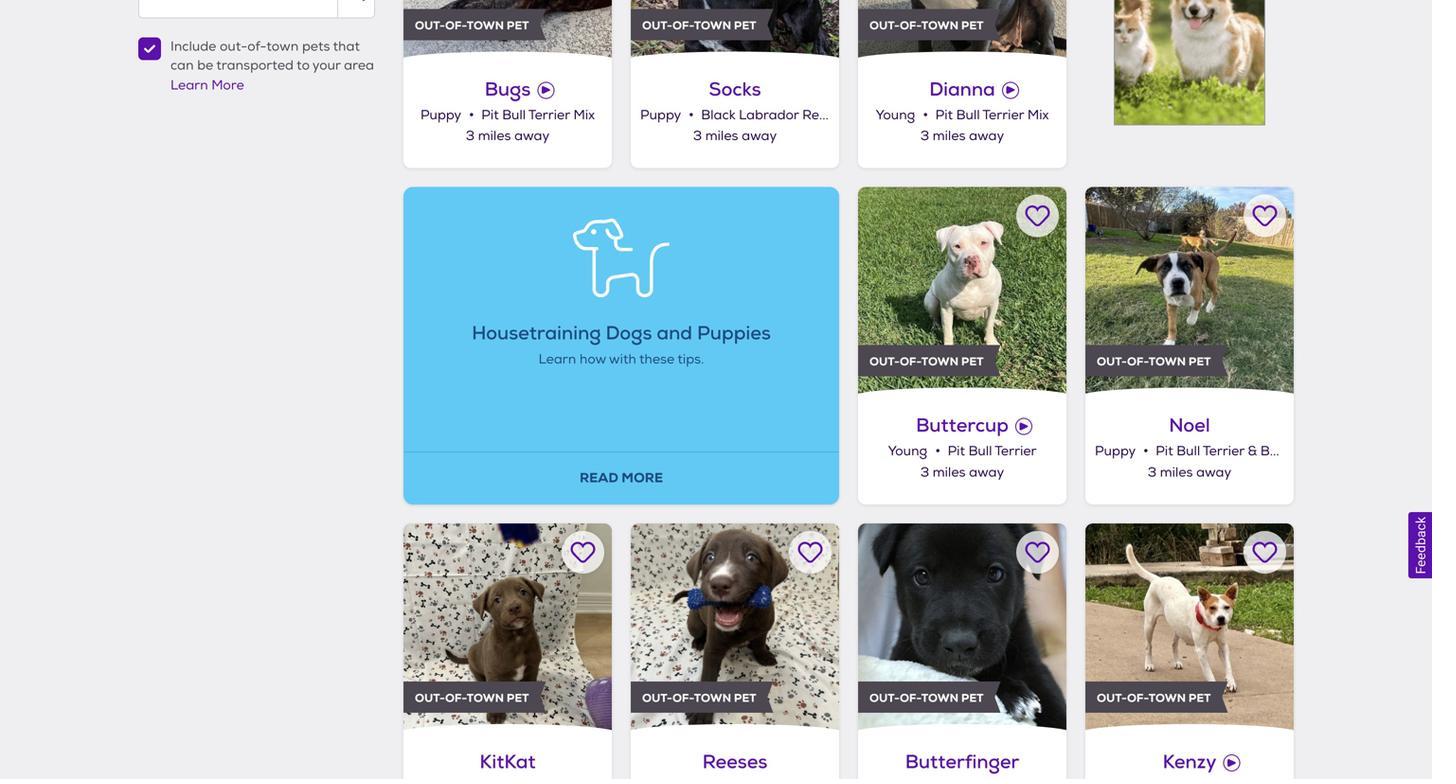 Task type: describe. For each thing, give the bounding box(es) containing it.
town for dianna, adoptable dog, young female pit bull terrier mix, 3 miles away, has video, out-of-town pet. image
[[922, 18, 959, 33]]

0 horizontal spatial puppy
[[421, 107, 461, 123]]

pet for reeses, adoptable dog, puppy female shepherd & husky mix, 3 miles away, out-of-town pet. image
[[734, 691, 757, 706]]

out- for bugs, adoptable dog, puppy female pit bull terrier mix, 3 miles away, has video, out-of-town pet. image
[[415, 18, 445, 33]]

away for dianna
[[970, 128, 1005, 145]]

with
[[609, 352, 637, 368]]

terrier for buttercup
[[995, 444, 1037, 460]]

young for buttercup
[[888, 444, 928, 460]]

pet for kitkat, adoptable dog, puppy female shepherd & husky mix, 3 miles away, out-of-town pet. image
[[507, 691, 529, 706]]

pit bull terrier & boxer mix
[[1156, 444, 1322, 460]]

butterfinger
[[906, 750, 1020, 775]]

3 miles away for buttercup
[[921, 465, 1005, 481]]

dianna
[[930, 77, 996, 102]]

& for socks
[[865, 107, 874, 123]]

read
[[580, 470, 619, 487]]

away for buttercup
[[970, 465, 1005, 481]]

housetraining dogs and puppies learn how with these tips.
[[472, 321, 771, 368]]

out- for socks, adoptable dog, puppy male black labrador retriever & pit bull terrier mix, 3 miles away, out-of-town pet. image
[[642, 18, 673, 33]]

terrier for dianna
[[983, 107, 1025, 123]]

town for noel, adoptable dog, puppy female pit bull terrier & boxer mix, 3 miles away, out-of-town pet. image
[[1149, 354, 1186, 370]]

of- for dianna, adoptable dog, young female pit bull terrier mix, 3 miles away, has video, out-of-town pet. image
[[900, 18, 922, 33]]

be
[[197, 57, 213, 74]]

has video image for buttercup
[[1016, 418, 1033, 435]]

bull for bugs
[[502, 107, 526, 123]]

bull for buttercup
[[969, 444, 993, 460]]

of- for bugs, adoptable dog, puppy female pit bull terrier mix, 3 miles away, has video, out-of-town pet. image
[[445, 18, 467, 33]]

noel, adoptable dog, puppy female pit bull terrier & boxer mix, 3 miles away, out-of-town pet. image
[[1086, 187, 1294, 396]]

pet for butterfinger, adoptable dog, puppy male shepherd & husky mix, 3 miles away, out-of-town pet. image
[[962, 691, 984, 706]]

transported
[[216, 57, 294, 74]]

retriever
[[803, 107, 861, 123]]

out-of-town pet for buttercup, adoptable dog, young female pit bull terrier, 3 miles away, has video, out-of-town pet. image
[[870, 354, 984, 370]]

out-of-town pet for kenzy, adoptable dog, young female labrador retriever & pointer mix, 3 miles away, has video, out-of-town pet. image
[[1097, 691, 1212, 706]]

bull for dianna
[[957, 107, 980, 123]]

3 for bugs
[[466, 128, 475, 145]]

pit bull terrier mix for bugs
[[482, 107, 595, 123]]

kenzy
[[1163, 750, 1217, 775]]

labrador
[[739, 107, 799, 123]]

of- for noel, adoptable dog, puppy female pit bull terrier & boxer mix, 3 miles away, out-of-town pet. image
[[1128, 354, 1149, 370]]

of- inside include out-of-town pets that can be transported to your area
[[248, 39, 267, 55]]

pit for buttercup
[[948, 444, 966, 460]]

pet for bugs, adoptable dog, puppy female pit bull terrier mix, 3 miles away, has video, out-of-town pet. image
[[507, 18, 529, 33]]

3 miles away for dianna
[[921, 128, 1005, 145]]

of- for kitkat, adoptable dog, puppy female shepherd & husky mix, 3 miles away, out-of-town pet. image
[[445, 691, 467, 706]]

out- for dianna, adoptable dog, young female pit bull terrier mix, 3 miles away, has video, out-of-town pet. image
[[870, 18, 900, 33]]

pit bull terrier
[[948, 444, 1037, 460]]

bull right retriever
[[898, 107, 922, 123]]

3 for dianna
[[921, 128, 930, 145]]

can
[[171, 57, 194, 74]]

read more
[[580, 470, 663, 487]]

out- for reeses, adoptable dog, puppy female shepherd & husky mix, 3 miles away, out-of-town pet. image
[[642, 691, 673, 706]]

out-of-town pet for dianna, adoptable dog, young female pit bull terrier mix, 3 miles away, has video, out-of-town pet. image
[[870, 18, 984, 33]]

town for reeses, adoptable dog, puppy female shepherd & husky mix, 3 miles away, out-of-town pet. image
[[694, 691, 732, 706]]

of- for kenzy, adoptable dog, young female labrador retriever & pointer mix, 3 miles away, has video, out-of-town pet. image
[[1128, 691, 1149, 706]]

away for bugs
[[515, 128, 550, 145]]

out-of-town pet for butterfinger, adoptable dog, puppy male shepherd & husky mix, 3 miles away, out-of-town pet. image
[[870, 691, 984, 706]]

pet for buttercup, adoptable dog, young female pit bull terrier, 3 miles away, has video, out-of-town pet. image
[[962, 354, 984, 370]]

pit bull terrier mix for dianna
[[936, 107, 1049, 123]]

away down labrador at the right of page
[[742, 128, 777, 145]]

socks
[[709, 77, 761, 102]]

learn more
[[171, 77, 244, 94]]

puppy for noel
[[1095, 444, 1136, 460]]

out- for butterfinger, adoptable dog, puppy male shepherd & husky mix, 3 miles away, out-of-town pet. image
[[870, 691, 900, 706]]

terrier for bugs
[[529, 107, 570, 123]]

kitkat, adoptable dog, puppy female shepherd & husky mix, 3 miles away, out-of-town pet. image
[[404, 524, 612, 732]]

boxer
[[1261, 444, 1298, 460]]



Task type: vqa. For each thing, say whether or not it's contained in the screenshot.
top SWEET
no



Task type: locate. For each thing, give the bounding box(es) containing it.
buttercup, adoptable dog, young female pit bull terrier, 3 miles away, has video, out-of-town pet. image
[[859, 187, 1067, 396]]

has video image for kenzy
[[1224, 755, 1241, 772]]

out-of-town pet for bugs, adoptable dog, puppy female pit bull terrier mix, 3 miles away, has video, out-of-town pet. image
[[415, 18, 529, 33]]

that
[[333, 39, 360, 55]]

out-of-town pet for kitkat, adoptable dog, puppy female shepherd & husky mix, 3 miles away, out-of-town pet. image
[[415, 691, 529, 706]]

2 horizontal spatial puppy
[[1095, 444, 1136, 460]]

has video image up "pit bull terrier" on the right of page
[[1016, 418, 1033, 435]]

1 horizontal spatial learn
[[539, 352, 576, 368]]

pit bull terrier mix down "bugs"
[[482, 107, 595, 123]]

include
[[171, 39, 216, 55]]

miles down noel
[[1161, 465, 1194, 481]]

area
[[344, 57, 374, 74]]

0 vertical spatial has video image
[[538, 82, 555, 99]]

0 horizontal spatial has video image
[[1002, 82, 1019, 99]]

bull down dianna
[[957, 107, 980, 123]]

pit down dianna
[[936, 107, 953, 123]]

bull down "bugs"
[[502, 107, 526, 123]]

pit for dianna
[[936, 107, 953, 123]]

out-of-town pet up kenzy
[[1097, 691, 1212, 706]]

include out-of-town pets that can be transported to your area
[[171, 39, 374, 74]]

out-of-town pet for socks, adoptable dog, puppy male black labrador retriever & pit bull terrier mix, 3 miles away, out-of-town pet. image
[[642, 18, 757, 33]]

pet up dianna
[[962, 18, 984, 33]]

1 vertical spatial young
[[888, 444, 928, 460]]

pet up noel
[[1189, 354, 1212, 370]]

town for buttercup, adoptable dog, young female pit bull terrier, 3 miles away, has video, out-of-town pet. image
[[922, 354, 959, 370]]

out-of-town pet up dianna
[[870, 18, 984, 33]]

butterfinger, adoptable dog, puppy male shepherd & husky mix, 3 miles away, out-of-town pet. image
[[859, 524, 1067, 732]]

3 miles away down dianna
[[921, 128, 1005, 145]]

1 vertical spatial more
[[622, 470, 663, 487]]

has video image for bugs
[[538, 82, 555, 99]]

0 horizontal spatial learn
[[171, 77, 208, 94]]

out-of-town pet up "bugs"
[[415, 18, 529, 33]]

learn inside housetraining dogs and puppies learn how with these tips.
[[539, 352, 576, 368]]

learn
[[171, 77, 208, 94], [539, 352, 576, 368]]

of-
[[445, 18, 467, 33], [673, 18, 694, 33], [900, 18, 922, 33], [248, 39, 267, 55], [900, 354, 922, 370], [1128, 354, 1149, 370], [445, 691, 467, 706], [673, 691, 694, 706], [900, 691, 922, 706], [1128, 691, 1149, 706]]

3
[[466, 128, 475, 145], [693, 128, 702, 145], [921, 128, 930, 145], [921, 465, 930, 481], [1148, 465, 1157, 481]]

bull down "buttercup" in the right bottom of the page
[[969, 444, 993, 460]]

town
[[467, 18, 504, 33], [694, 18, 732, 33], [922, 18, 959, 33], [266, 39, 299, 55], [922, 354, 959, 370], [1149, 354, 1186, 370], [467, 691, 504, 706], [694, 691, 732, 706], [922, 691, 959, 706], [1149, 691, 1186, 706]]

housetraining
[[472, 321, 601, 346]]

& for noel
[[1248, 444, 1258, 460]]

town up kitkat
[[467, 691, 504, 706]]

has video image for dianna
[[1002, 82, 1019, 99]]

1 pit bull terrier mix from the left
[[482, 107, 595, 123]]

kitkat
[[480, 750, 536, 775]]

advertisement region
[[1114, 0, 1266, 125]]

dogs
[[606, 321, 652, 346]]

& right retriever
[[865, 107, 874, 123]]

tips.
[[678, 352, 704, 368]]

pet up "bugs"
[[507, 18, 529, 33]]

out-of-town pet for noel, adoptable dog, puppy female pit bull terrier & boxer mix, 3 miles away, out-of-town pet. image
[[1097, 354, 1212, 370]]

learn down housetraining
[[539, 352, 576, 368]]

to
[[297, 57, 310, 74]]

pet for kenzy, adoptable dog, young female labrador retriever & pointer mix, 3 miles away, has video, out-of-town pet. image
[[1189, 691, 1212, 706]]

these
[[639, 352, 675, 368]]

has video image right "bugs"
[[538, 82, 555, 99]]

away down "pit bull terrier" on the right of page
[[970, 465, 1005, 481]]

has video image
[[538, 82, 555, 99], [1016, 418, 1033, 435]]

out- for buttercup, adoptable dog, young female pit bull terrier, 3 miles away, has video, out-of-town pet. image
[[870, 354, 900, 370]]

& left "boxer"
[[1248, 444, 1258, 460]]

noel
[[1170, 413, 1211, 438]]

has video image right dianna
[[1002, 82, 1019, 99]]

more for learn more
[[212, 77, 244, 94]]

pit bull terrier mix
[[482, 107, 595, 123], [936, 107, 1049, 123]]

3 miles away down noel
[[1148, 465, 1232, 481]]

2 pit bull terrier mix from the left
[[936, 107, 1049, 123]]

pet up the socks
[[734, 18, 757, 33]]

puppy
[[421, 107, 461, 123], [641, 107, 681, 123], [1095, 444, 1136, 460]]

away
[[515, 128, 550, 145], [742, 128, 777, 145], [970, 128, 1005, 145], [970, 465, 1005, 481], [1197, 465, 1232, 481]]

reeses
[[703, 750, 768, 775]]

3 for buttercup
[[921, 465, 930, 481]]

pet
[[507, 18, 529, 33], [734, 18, 757, 33], [962, 18, 984, 33], [962, 354, 984, 370], [1189, 354, 1212, 370], [507, 691, 529, 706], [734, 691, 757, 706], [962, 691, 984, 706], [1189, 691, 1212, 706]]

bugs
[[485, 77, 531, 102]]

miles for dianna
[[933, 128, 966, 145]]

1 vertical spatial learn
[[539, 352, 576, 368]]

town for bugs, adoptable dog, puppy female pit bull terrier mix, 3 miles away, has video, out-of-town pet. image
[[467, 18, 504, 33]]

puppies
[[697, 321, 771, 346]]

1 horizontal spatial puppy
[[641, 107, 681, 123]]

pet for noel, adoptable dog, puppy female pit bull terrier & boxer mix, 3 miles away, out-of-town pet. image
[[1189, 354, 1212, 370]]

out-
[[415, 18, 445, 33], [642, 18, 673, 33], [870, 18, 900, 33], [870, 354, 900, 370], [1097, 354, 1128, 370], [415, 691, 445, 706], [642, 691, 673, 706], [870, 691, 900, 706], [1097, 691, 1128, 706]]

3 miles away
[[466, 128, 550, 145], [693, 128, 777, 145], [921, 128, 1005, 145], [921, 465, 1005, 481], [1148, 465, 1232, 481]]

out- for noel, adoptable dog, puppy female pit bull terrier & boxer mix, 3 miles away, out-of-town pet. image
[[1097, 354, 1128, 370]]

miles down black
[[706, 128, 739, 145]]

town for butterfinger, adoptable dog, puppy male shepherd & husky mix, 3 miles away, out-of-town pet. image
[[922, 691, 959, 706]]

of- for buttercup, adoptable dog, young female pit bull terrier, 3 miles away, has video, out-of-town pet. image
[[900, 354, 922, 370]]

town up reeses
[[694, 691, 732, 706]]

miles down "bugs"
[[478, 128, 511, 145]]

of- for butterfinger, adoptable dog, puppy male shepherd & husky mix, 3 miles away, out-of-town pet. image
[[900, 691, 922, 706]]

how
[[580, 352, 606, 368]]

pet for socks, adoptable dog, puppy male black labrador retriever & pit bull terrier mix, 3 miles away, out-of-town pet. image
[[734, 18, 757, 33]]

out-
[[220, 39, 248, 55]]

out-of-town pet up "buttercup" in the right bottom of the page
[[870, 354, 984, 370]]

socks, adoptable dog, puppy male black labrador retriever & pit bull terrier mix, 3 miles away, out-of-town pet. image
[[631, 0, 840, 59]]

town for socks, adoptable dog, puppy male black labrador retriever & pit bull terrier mix, 3 miles away, out-of-town pet. image
[[694, 18, 732, 33]]

1 horizontal spatial has video image
[[1224, 755, 1241, 772]]

pet up kitkat
[[507, 691, 529, 706]]

miles down dianna
[[933, 128, 966, 145]]

learn more link
[[171, 77, 244, 94]]

puppy for socks
[[641, 107, 681, 123]]

pit
[[482, 107, 499, 123], [877, 107, 895, 123], [936, 107, 953, 123], [948, 444, 966, 460], [1156, 444, 1174, 460]]

and
[[657, 321, 693, 346]]

young
[[876, 107, 916, 123], [888, 444, 928, 460]]

3 miles away for bugs
[[466, 128, 550, 145]]

0 vertical spatial young
[[876, 107, 916, 123]]

buttercup
[[916, 413, 1009, 438]]

0 horizontal spatial has video image
[[538, 82, 555, 99]]

kenzy, adoptable dog, young female labrador retriever & pointer mix, 3 miles away, has video, out-of-town pet. image
[[1086, 524, 1294, 732]]

0 horizontal spatial &
[[865, 107, 874, 123]]

pet up "buttercup" in the right bottom of the page
[[962, 354, 984, 370]]

out-of-town pet up reeses
[[642, 691, 757, 706]]

0 vertical spatial &
[[865, 107, 874, 123]]

miles for bugs
[[478, 128, 511, 145]]

reeses, adoptable dog, puppy female shepherd & husky mix, 3 miles away, out-of-town pet. image
[[631, 524, 840, 732]]

1 vertical spatial has video image
[[1016, 418, 1033, 435]]

pit bull terrier mix down dianna
[[936, 107, 1049, 123]]

your
[[313, 57, 341, 74]]

more for read more
[[622, 470, 663, 487]]

3 miles away down "bugs"
[[466, 128, 550, 145]]

bugs, adoptable dog, puppy female pit bull terrier mix, 3 miles away, has video, out-of-town pet. image
[[404, 0, 612, 59]]

black labrador retriever & pit bull terrier mix
[[702, 107, 991, 123]]

out-of-town pet up noel
[[1097, 354, 1212, 370]]

out-of-town pet up kitkat
[[415, 691, 529, 706]]

pit down noel
[[1156, 444, 1174, 460]]

town for kenzy, adoptable dog, young female labrador retriever & pointer mix, 3 miles away, has video, out-of-town pet. image
[[1149, 691, 1186, 706]]

pets
[[302, 39, 330, 55]]

out-of-town pet up the socks
[[642, 18, 757, 33]]

town up noel
[[1149, 354, 1186, 370]]

town up kenzy
[[1149, 691, 1186, 706]]

of- for socks, adoptable dog, puppy male black labrador retriever & pit bull terrier mix, 3 miles away, out-of-town pet. image
[[673, 18, 694, 33]]

out-of-town pet for reeses, adoptable dog, puppy female shepherd & husky mix, 3 miles away, out-of-town pet. image
[[642, 691, 757, 706]]

mix
[[574, 107, 595, 123], [970, 107, 991, 123], [1028, 107, 1049, 123], [1301, 444, 1322, 460]]

1 horizontal spatial more
[[622, 470, 663, 487]]

town up the socks
[[694, 18, 732, 33]]

town up to
[[266, 39, 299, 55]]

miles
[[478, 128, 511, 145], [706, 128, 739, 145], [933, 128, 966, 145], [933, 465, 966, 481], [1161, 465, 1194, 481]]

3 miles away down "pit bull terrier" on the right of page
[[921, 465, 1005, 481]]

young right retriever
[[876, 107, 916, 123]]

1 vertical spatial &
[[1248, 444, 1258, 460]]

1 vertical spatial has video image
[[1224, 755, 1241, 772]]

out-of-town pet
[[415, 18, 529, 33], [642, 18, 757, 33], [870, 18, 984, 33], [870, 354, 984, 370], [1097, 354, 1212, 370], [415, 691, 529, 706], [642, 691, 757, 706], [870, 691, 984, 706], [1097, 691, 1212, 706]]

out-of-town pet up the butterfinger
[[870, 691, 984, 706]]

of- for reeses, adoptable dog, puppy female shepherd & husky mix, 3 miles away, out-of-town pet. image
[[673, 691, 694, 706]]

bull
[[502, 107, 526, 123], [898, 107, 922, 123], [957, 107, 980, 123], [969, 444, 993, 460], [1177, 444, 1201, 460]]

1 horizontal spatial pit bull terrier mix
[[936, 107, 1049, 123]]

pet up reeses
[[734, 691, 757, 706]]

black
[[702, 107, 736, 123]]

town up the butterfinger
[[922, 691, 959, 706]]

pit down "bugs"
[[482, 107, 499, 123]]

learn down the can
[[171, 77, 208, 94]]

more down be
[[212, 77, 244, 94]]

0 vertical spatial has video image
[[1002, 82, 1019, 99]]

bull down noel
[[1177, 444, 1201, 460]]

has video image right kenzy
[[1224, 755, 1241, 772]]

pet up the butterfinger
[[962, 691, 984, 706]]

out- for kitkat, adoptable dog, puppy female shepherd & husky mix, 3 miles away, out-of-town pet. image
[[415, 691, 445, 706]]

town for kitkat, adoptable dog, puppy female shepherd & husky mix, 3 miles away, out-of-town pet. image
[[467, 691, 504, 706]]

pit down "buttercup" in the right bottom of the page
[[948, 444, 966, 460]]

away down pit bull terrier & boxer mix
[[1197, 465, 1232, 481]]

town up dianna
[[922, 18, 959, 33]]

pet up kenzy
[[1189, 691, 1212, 706]]

1 horizontal spatial has video image
[[1016, 418, 1033, 435]]

miles for buttercup
[[933, 465, 966, 481]]

dianna, adoptable dog, young female pit bull terrier mix, 3 miles away, has video, out-of-town pet. image
[[859, 0, 1067, 59]]

more
[[212, 77, 244, 94], [622, 470, 663, 487]]

&
[[865, 107, 874, 123], [1248, 444, 1258, 460]]

young down "buttercup" in the right bottom of the page
[[888, 444, 928, 460]]

0 vertical spatial learn
[[171, 77, 208, 94]]

pit for bugs
[[482, 107, 499, 123]]

away down "bugs"
[[515, 128, 550, 145]]

away down dianna
[[970, 128, 1005, 145]]

town up "bugs"
[[467, 18, 504, 33]]

3 miles away down black
[[693, 128, 777, 145]]

1 horizontal spatial &
[[1248, 444, 1258, 460]]

0 vertical spatial more
[[212, 77, 244, 94]]

terrier
[[529, 107, 570, 123], [925, 107, 966, 123], [983, 107, 1025, 123], [995, 444, 1037, 460], [1203, 444, 1245, 460]]

young for dianna
[[876, 107, 916, 123]]

0 horizontal spatial more
[[212, 77, 244, 94]]

more right 'read'
[[622, 470, 663, 487]]

0 horizontal spatial pit bull terrier mix
[[482, 107, 595, 123]]

pet for dianna, adoptable dog, young female pit bull terrier mix, 3 miles away, has video, out-of-town pet. image
[[962, 18, 984, 33]]

town up "buttercup" in the right bottom of the page
[[922, 354, 959, 370]]

miles down "pit bull terrier" on the right of page
[[933, 465, 966, 481]]

pit right retriever
[[877, 107, 895, 123]]

town inside include out-of-town pets that can be transported to your area
[[266, 39, 299, 55]]

has video image
[[1002, 82, 1019, 99], [1224, 755, 1241, 772]]

out- for kenzy, adoptable dog, young female labrador retriever & pointer mix, 3 miles away, has video, out-of-town pet. image
[[1097, 691, 1128, 706]]



